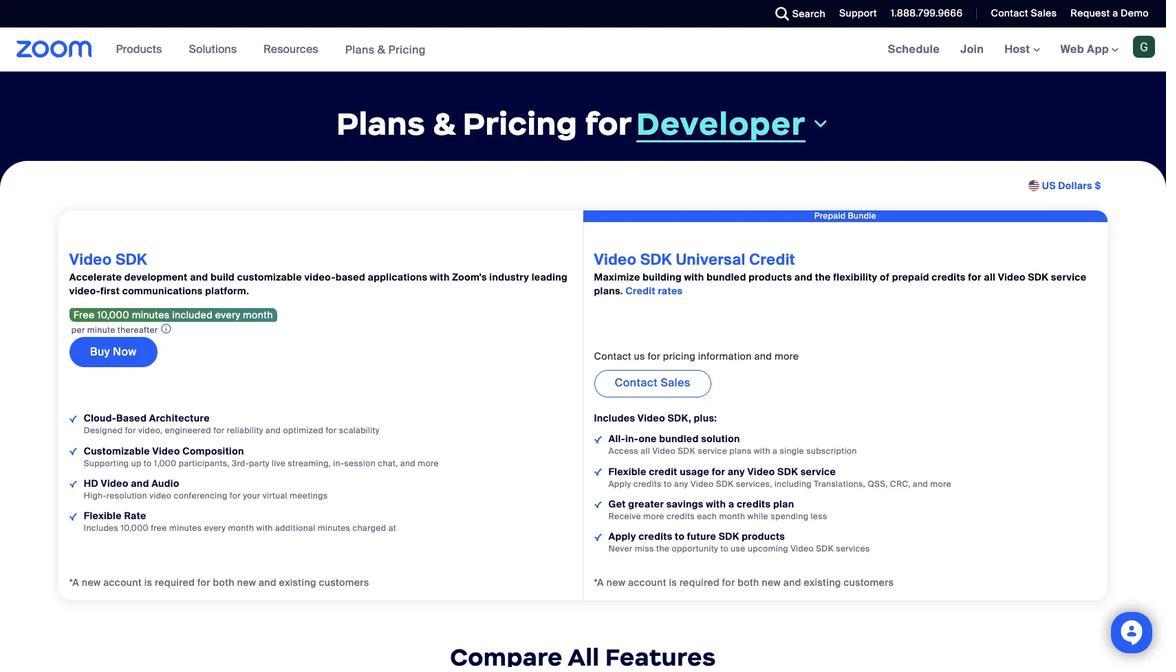 Task type: vqa. For each thing, say whether or not it's contained in the screenshot.


Task type: locate. For each thing, give the bounding box(es) containing it.
meetings
[[290, 490, 328, 502]]

0 horizontal spatial the
[[657, 544, 670, 555]]

2 horizontal spatial a
[[1113, 7, 1119, 19]]

with left the zoom's
[[430, 271, 450, 284]]

month
[[243, 309, 273, 322], [720, 511, 746, 522], [228, 523, 254, 534]]

0 horizontal spatial bundled
[[659, 433, 699, 446]]

apply up get
[[609, 479, 631, 490]]

0 horizontal spatial credit
[[626, 285, 656, 298]]

1 vertical spatial products
[[742, 531, 785, 543]]

1 vertical spatial the
[[657, 544, 670, 555]]

1 vertical spatial plans
[[336, 104, 426, 144]]

1 vertical spatial contact sales
[[615, 376, 691, 391]]

products
[[749, 271, 792, 284], [742, 531, 785, 543]]

a
[[1113, 7, 1119, 19], [773, 446, 778, 457], [729, 498, 735, 510]]

1 vertical spatial apply
[[609, 531, 636, 543]]

2 apply from the top
[[609, 531, 636, 543]]

1 horizontal spatial credit
[[749, 250, 796, 270]]

more
[[775, 351, 799, 363], [418, 458, 439, 469], [931, 479, 952, 490], [644, 511, 665, 522]]

month right each at the bottom right of page
[[720, 511, 746, 522]]

include image
[[69, 416, 77, 423], [594, 436, 602, 444], [69, 448, 77, 456], [594, 469, 602, 476], [594, 501, 602, 509], [69, 513, 77, 521]]

any down usage
[[674, 479, 689, 490]]

more right crc,
[[931, 479, 952, 490]]

0 vertical spatial service
[[1051, 271, 1087, 284]]

architecture
[[149, 413, 210, 425]]

1 horizontal spatial *a new account is required for both new and existing customers
[[594, 577, 894, 589]]

contact sales down us
[[615, 376, 691, 391]]

support link
[[829, 0, 881, 28], [840, 7, 877, 19]]

all inside maximize building with bundled products and the flexibility of prepaid credits for all video sdk service plans.
[[984, 271, 996, 284]]

video sdk universal credit
[[594, 250, 796, 270]]

1 horizontal spatial any
[[728, 466, 745, 478]]

required down opportunity
[[680, 577, 720, 589]]

0 vertical spatial flexible
[[609, 466, 647, 478]]

1 vertical spatial service
[[698, 446, 727, 457]]

bundled inside maximize building with bundled products and the flexibility of prepaid credits for all video sdk service plans.
[[707, 271, 747, 284]]

the right miss
[[657, 544, 670, 555]]

0 vertical spatial pricing
[[388, 42, 426, 57]]

1 new from the left
[[82, 577, 101, 589]]

1 horizontal spatial flexible
[[609, 466, 647, 478]]

contact sales link
[[981, 0, 1061, 28], [991, 7, 1057, 19], [594, 371, 711, 398]]

2 vertical spatial month
[[228, 523, 254, 534]]

every down platform.
[[215, 309, 240, 322]]

charged
[[353, 523, 386, 534]]

customizable
[[237, 271, 302, 284]]

plans for plans & pricing
[[345, 42, 375, 57]]

apply up never at the bottom right of the page
[[609, 531, 636, 543]]

0 horizontal spatial service
[[698, 446, 727, 457]]

includes up all-
[[594, 413, 635, 425]]

0 horizontal spatial account
[[103, 577, 142, 589]]

include image for customizable video composition
[[69, 448, 77, 456]]

0 horizontal spatial existing
[[279, 577, 316, 589]]

1 horizontal spatial account
[[628, 577, 667, 589]]

with down video sdk universal credit
[[684, 271, 704, 284]]

existing
[[279, 577, 316, 589], [804, 577, 841, 589]]

plans
[[730, 446, 752, 457]]

services,
[[736, 479, 773, 490]]

use
[[731, 544, 746, 555]]

existing down services
[[804, 577, 841, 589]]

credit
[[749, 250, 796, 270], [626, 285, 656, 298]]

any down plans
[[728, 466, 745, 478]]

service inside maximize building with bundled products and the flexibility of prepaid credits for all video sdk service plans.
[[1051, 271, 1087, 284]]

a inside get greater savings with a  credits plan receive more credits each month while spending less
[[729, 498, 735, 510]]

more down greater
[[644, 511, 665, 522]]

video inside all-in-one bundled solution access all video sdk service plans with a single subscription
[[653, 446, 676, 457]]

a left demo
[[1113, 7, 1119, 19]]

0 vertical spatial include image
[[69, 481, 77, 488]]

& for plans & pricing for
[[433, 104, 455, 144]]

and right information
[[755, 351, 772, 363]]

upcoming
[[748, 544, 789, 555]]

is down opportunity
[[669, 577, 677, 589]]

spending
[[771, 511, 809, 522]]

flexible for flexible credit usage for any video sdk service
[[609, 466, 647, 478]]

with inside maximize building with bundled products and the flexibility of prepaid credits for all video sdk service plans.
[[684, 271, 704, 284]]

0 horizontal spatial all
[[641, 446, 650, 457]]

1 horizontal spatial &
[[433, 104, 455, 144]]

2 vertical spatial service
[[801, 466, 836, 478]]

both down use
[[738, 577, 760, 589]]

1 vertical spatial include image
[[594, 534, 602, 541]]

1 horizontal spatial in-
[[626, 433, 639, 446]]

include image for flexible credit usage for any video sdk service
[[594, 469, 602, 476]]

& inside product information navigation
[[378, 42, 386, 57]]

contact down us
[[615, 376, 658, 391]]

1 existing from the left
[[279, 577, 316, 589]]

contact up host
[[991, 7, 1029, 19]]

1 is from the left
[[144, 577, 152, 589]]

month down platform.
[[243, 309, 273, 322]]

every inside flexible rate includes 10,000 free minutes every month with additional minutes charged at
[[204, 523, 226, 534]]

1 horizontal spatial all
[[984, 271, 996, 284]]

1 vertical spatial flexible
[[84, 510, 122, 522]]

1 vertical spatial bundled
[[659, 433, 699, 446]]

all
[[984, 271, 996, 284], [641, 446, 650, 457]]

1 horizontal spatial includes
[[594, 413, 635, 425]]

credits inside flexible credit usage for any video sdk service apply credits to any video sdk services, including translations, qss, crc, and more
[[634, 479, 662, 490]]

*a new account is required for both new and existing customers down use
[[594, 577, 894, 589]]

month inside get greater savings with a  credits plan receive more credits each month while spending less
[[720, 511, 746, 522]]

in- right streaming,
[[333, 458, 344, 469]]

chat,
[[378, 458, 398, 469]]

1 horizontal spatial the
[[815, 271, 831, 284]]

video
[[149, 490, 172, 502]]

0 horizontal spatial any
[[674, 479, 689, 490]]

flexible
[[609, 466, 647, 478], [84, 510, 122, 522]]

0 vertical spatial &
[[378, 42, 386, 57]]

web
[[1061, 42, 1085, 56]]

0 horizontal spatial *a new account is required for both new and existing customers
[[69, 577, 369, 589]]

0 vertical spatial apply
[[609, 479, 631, 490]]

free
[[73, 309, 95, 322]]

1 horizontal spatial pricing
[[463, 104, 578, 144]]

customers down services
[[844, 577, 894, 589]]

including
[[775, 479, 812, 490]]

to
[[144, 458, 152, 469], [664, 479, 672, 490], [675, 531, 685, 543], [721, 544, 729, 555]]

0 horizontal spatial pricing
[[388, 42, 426, 57]]

more inside get greater savings with a  credits plan receive more credits each month while spending less
[[644, 511, 665, 522]]

bundled down sdk,
[[659, 433, 699, 446]]

main content
[[0, 28, 1167, 668]]

down image
[[812, 116, 830, 132]]

credits right prepaid
[[932, 271, 966, 284]]

to inside flexible credit usage for any video sdk service apply credits to any video sdk services, including translations, qss, crc, and more
[[664, 479, 672, 490]]

host button
[[1005, 42, 1040, 56]]

1 vertical spatial a
[[773, 446, 778, 457]]

and up resolution
[[131, 477, 149, 490]]

0 horizontal spatial in-
[[333, 458, 344, 469]]

to down credit
[[664, 479, 672, 490]]

3 new from the left
[[607, 577, 626, 589]]

1.888.799.9666 button
[[881, 0, 967, 28], [891, 7, 963, 19]]

join
[[961, 42, 984, 56]]

0 vertical spatial in-
[[626, 433, 639, 446]]

bundled inside all-in-one bundled solution access all video sdk service plans with a single subscription
[[659, 433, 699, 446]]

minutes right free
[[169, 523, 202, 534]]

at
[[389, 523, 397, 534]]

for inside maximize building with bundled products and the flexibility of prepaid credits for all video sdk service plans.
[[968, 271, 982, 284]]

products inside maximize building with bundled products and the flexibility of prepaid credits for all video sdk service plans.
[[749, 271, 792, 284]]

0 vertical spatial all
[[984, 271, 996, 284]]

1 horizontal spatial *a
[[594, 577, 604, 589]]

account down miss
[[628, 577, 667, 589]]

1 apply from the top
[[609, 479, 631, 490]]

include image
[[69, 481, 77, 488], [594, 534, 602, 541]]

0 horizontal spatial &
[[378, 42, 386, 57]]

10,000 down "rate"
[[121, 523, 149, 534]]

more inside flexible credit usage for any video sdk service apply credits to any video sdk services, including translations, qss, crc, and more
[[931, 479, 952, 490]]

2 vertical spatial a
[[729, 498, 735, 510]]

1 account from the left
[[103, 577, 142, 589]]

of
[[880, 271, 890, 284]]

and inside maximize building with bundled products and the flexibility of prepaid credits for all video sdk service plans.
[[795, 271, 813, 284]]

the inside maximize building with bundled products and the flexibility of prepaid credits for all video sdk service plans.
[[815, 271, 831, 284]]

composition
[[183, 445, 244, 457]]

resources button
[[264, 28, 325, 72]]

0 vertical spatial video-
[[304, 271, 336, 284]]

product information navigation
[[106, 28, 436, 72]]

credit down building
[[626, 285, 656, 298]]

credits down credit
[[634, 479, 662, 490]]

plans inside product information navigation
[[345, 42, 375, 57]]

0 vertical spatial contact sales
[[991, 7, 1057, 19]]

products inside apply credits to future sdk products never miss the opportunity to use upcoming video sdk services
[[742, 531, 785, 543]]

0 vertical spatial plans
[[345, 42, 375, 57]]

1 vertical spatial includes
[[84, 523, 119, 534]]

0 vertical spatial 10,000
[[97, 309, 129, 322]]

1 vertical spatial every
[[204, 523, 226, 534]]

in- up access
[[626, 433, 639, 446]]

2 both from the left
[[738, 577, 760, 589]]

video- down the accelerate
[[69, 285, 100, 298]]

a up apply credits to future sdk products never miss the opportunity to use upcoming video sdk services
[[729, 498, 735, 510]]

to left use
[[721, 544, 729, 555]]

0 horizontal spatial a
[[729, 498, 735, 510]]

more right chat,
[[418, 458, 439, 469]]

pricing inside product information navigation
[[388, 42, 426, 57]]

building
[[643, 271, 682, 284]]

1 horizontal spatial video-
[[304, 271, 336, 284]]

prepaid
[[815, 211, 846, 222]]

and right crc,
[[913, 479, 928, 490]]

us dollars $
[[1043, 180, 1102, 192]]

with right plans
[[754, 446, 771, 457]]

both down flexible rate includes 10,000 free minutes every month with additional minutes charged at
[[213, 577, 235, 589]]

session
[[344, 458, 376, 469]]

0 vertical spatial products
[[749, 271, 792, 284]]

1 vertical spatial 10,000
[[121, 523, 149, 534]]

required down free
[[155, 577, 195, 589]]

sales down pricing
[[661, 376, 691, 391]]

high-
[[84, 490, 106, 502]]

savings
[[667, 498, 704, 510]]

contact
[[991, 7, 1029, 19], [594, 351, 632, 363], [615, 376, 658, 391]]

include image for get greater savings with a  credits plan
[[594, 501, 602, 509]]

1,000
[[154, 458, 177, 469]]

1 vertical spatial sales
[[661, 376, 691, 391]]

with left additional
[[256, 523, 273, 534]]

1 vertical spatial in-
[[333, 458, 344, 469]]

0 vertical spatial any
[[728, 466, 745, 478]]

2 *a new account is required for both new and existing customers from the left
[[594, 577, 894, 589]]

include image for apply
[[594, 534, 602, 541]]

applications
[[368, 271, 428, 284]]

hd video and audio high-resolution video conferencing for your virtual meetings
[[84, 477, 328, 502]]

us dollars $ button
[[1043, 179, 1102, 193]]

1 vertical spatial any
[[674, 479, 689, 490]]

in- inside customizable video composition supporting up to 1,000 participants, 3rd-party live streaming, in-session chat, and more
[[333, 458, 344, 469]]

0 horizontal spatial *a
[[69, 577, 79, 589]]

any
[[728, 466, 745, 478], [674, 479, 689, 490]]

designed
[[84, 426, 123, 437]]

video inside customizable video composition supporting up to 1,000 participants, 3rd-party live streaming, in-session chat, and more
[[152, 445, 180, 457]]

sdk,
[[668, 413, 692, 425]]

include image for cloud-based architecture
[[69, 416, 77, 423]]

products
[[116, 42, 162, 56]]

1 vertical spatial month
[[720, 511, 746, 522]]

a left single
[[773, 446, 778, 457]]

2 horizontal spatial service
[[1051, 271, 1087, 284]]

0 horizontal spatial sales
[[661, 376, 691, 391]]

contact left us
[[594, 351, 632, 363]]

0 vertical spatial bundled
[[707, 271, 747, 284]]

1 vertical spatial video-
[[69, 285, 100, 298]]

2 account from the left
[[628, 577, 667, 589]]

0 horizontal spatial required
[[155, 577, 195, 589]]

crc,
[[890, 479, 911, 490]]

flexible down access
[[609, 466, 647, 478]]

to right up
[[144, 458, 152, 469]]

first
[[100, 285, 120, 298]]

with up each at the bottom right of page
[[706, 498, 726, 510]]

and inside customizable video composition supporting up to 1,000 participants, 3rd-party live streaming, in-session chat, and more
[[400, 458, 416, 469]]

0 horizontal spatial includes
[[84, 523, 119, 534]]

web app
[[1061, 42, 1109, 56]]

and left build
[[190, 271, 208, 284]]

banner
[[0, 28, 1167, 72]]

scalability
[[339, 426, 380, 437]]

1 horizontal spatial bundled
[[707, 271, 747, 284]]

0 horizontal spatial contact sales
[[615, 376, 691, 391]]

1 vertical spatial pricing
[[463, 104, 578, 144]]

and down additional
[[259, 577, 277, 589]]

existing down additional
[[279, 577, 316, 589]]

account down "rate"
[[103, 577, 142, 589]]

video- right the customizable at the left top of page
[[304, 271, 336, 284]]

dollars
[[1059, 180, 1093, 192]]

include image for flexible rate
[[69, 513, 77, 521]]

1 vertical spatial &
[[433, 104, 455, 144]]

and right chat,
[[400, 458, 416, 469]]

and inside 'cloud-based architecture designed for video, engineered for reliability and optimized for scalability'
[[266, 426, 281, 437]]

sdk inside all-in-one bundled solution access all video sdk service plans with a single subscription
[[678, 446, 696, 457]]

1 horizontal spatial include image
[[594, 534, 602, 541]]

host
[[1005, 42, 1033, 56]]

to up opportunity
[[675, 531, 685, 543]]

includes down high-
[[84, 523, 119, 534]]

and inside hd video and audio high-resolution video conferencing for your virtual meetings
[[131, 477, 149, 490]]

flexible inside flexible credit usage for any video sdk service apply credits to any video sdk services, including translations, qss, crc, and more
[[609, 466, 647, 478]]

1 horizontal spatial required
[[680, 577, 720, 589]]

1 horizontal spatial both
[[738, 577, 760, 589]]

in-
[[626, 433, 639, 446], [333, 458, 344, 469]]

video
[[69, 250, 112, 270], [594, 250, 637, 270], [998, 271, 1026, 284], [638, 413, 665, 425], [152, 445, 180, 457], [653, 446, 676, 457], [748, 466, 775, 478], [101, 477, 128, 490], [691, 479, 714, 490], [791, 544, 814, 555]]

credits inside apply credits to future sdk products never miss the opportunity to use upcoming video sdk services
[[639, 531, 673, 543]]

flexible down high-
[[84, 510, 122, 522]]

sales up host dropdown button in the right top of the page
[[1031, 7, 1057, 19]]

per
[[71, 325, 85, 336]]

free
[[151, 523, 167, 534]]

accelerate
[[69, 271, 122, 284]]

minute
[[87, 325, 115, 336]]

0 horizontal spatial customers
[[319, 577, 369, 589]]

participants,
[[179, 458, 230, 469]]

credits down savings
[[667, 511, 695, 522]]

1 horizontal spatial a
[[773, 446, 778, 457]]

1 horizontal spatial existing
[[804, 577, 841, 589]]

1 horizontal spatial is
[[669, 577, 677, 589]]

1 vertical spatial all
[[641, 446, 650, 457]]

10,000 up per minute thereafter
[[97, 309, 129, 322]]

service inside flexible credit usage for any video sdk service apply credits to any video sdk services, including translations, qss, crc, and more
[[801, 466, 836, 478]]

month down your on the bottom
[[228, 523, 254, 534]]

0 horizontal spatial include image
[[69, 481, 77, 488]]

pricing for plans & pricing for
[[463, 104, 578, 144]]

all inside all-in-one bundled solution access all video sdk service plans with a single subscription
[[641, 446, 650, 457]]

minutes left charged
[[318, 523, 351, 534]]

the left flexibility
[[815, 271, 831, 284]]

1 horizontal spatial sales
[[1031, 7, 1057, 19]]

&
[[378, 42, 386, 57], [433, 104, 455, 144]]

credit right universal
[[749, 250, 796, 270]]

10,000
[[97, 309, 129, 322], [121, 523, 149, 534]]

credits up miss
[[639, 531, 673, 543]]

customizable video composition supporting up to 1,000 participants, 3rd-party live streaming, in-session chat, and more
[[84, 445, 439, 469]]

credits
[[932, 271, 966, 284], [634, 479, 662, 490], [737, 498, 771, 510], [667, 511, 695, 522], [639, 531, 673, 543]]

contact sales up host dropdown button in the right top of the page
[[991, 7, 1057, 19]]

live
[[272, 458, 286, 469]]

*a new account is required for both new and existing customers down flexible rate includes 10,000 free minutes every month with additional minutes charged at
[[69, 577, 369, 589]]

0 horizontal spatial both
[[213, 577, 235, 589]]

thereafter
[[118, 325, 158, 336]]

customers down charged
[[319, 577, 369, 589]]

every down conferencing
[[204, 523, 226, 534]]

1 horizontal spatial service
[[801, 466, 836, 478]]

video inside maximize building with bundled products and the flexibility of prepaid credits for all video sdk service plans.
[[998, 271, 1026, 284]]

the sdk service usage is determined by monthly meeting session minutes. for example, five users in a ten minute meeting will count as 50 minutes. partial minutes are rounded up. image
[[161, 322, 171, 336]]

and
[[190, 271, 208, 284], [795, 271, 813, 284], [755, 351, 772, 363], [266, 426, 281, 437], [400, 458, 416, 469], [131, 477, 149, 490], [913, 479, 928, 490], [259, 577, 277, 589], [784, 577, 801, 589]]

apply inside apply credits to future sdk products never miss the opportunity to use upcoming video sdk services
[[609, 531, 636, 543]]

web app button
[[1061, 42, 1119, 56]]

& inside main content
[[433, 104, 455, 144]]

0 vertical spatial the
[[815, 271, 831, 284]]

is down free
[[144, 577, 152, 589]]

rates
[[658, 285, 683, 298]]

0 horizontal spatial flexible
[[84, 510, 122, 522]]

0 horizontal spatial video-
[[69, 285, 100, 298]]

credit rates
[[626, 285, 683, 298]]

0 horizontal spatial is
[[144, 577, 152, 589]]

1 horizontal spatial contact sales
[[991, 7, 1057, 19]]

pricing
[[663, 351, 696, 363]]

flexible inside flexible rate includes 10,000 free minutes every month with additional minutes charged at
[[84, 510, 122, 522]]

0 vertical spatial includes
[[594, 413, 635, 425]]

bundled down universal
[[707, 271, 747, 284]]

1 horizontal spatial customers
[[844, 577, 894, 589]]

schedule link
[[878, 28, 950, 72]]

and right reliability
[[266, 426, 281, 437]]

includes inside flexible rate includes 10,000 free minutes every month with additional minutes charged at
[[84, 523, 119, 534]]

solutions button
[[189, 28, 243, 72]]

and left flexibility
[[795, 271, 813, 284]]

banner containing products
[[0, 28, 1167, 72]]



Task type: describe. For each thing, give the bounding box(es) containing it.
a inside all-in-one bundled solution access all video sdk service plans with a single subscription
[[773, 446, 778, 457]]

with inside get greater savings with a  credits plan receive more credits each month while spending less
[[706, 498, 726, 510]]

buy now link
[[69, 338, 157, 368]]

to inside customizable video composition supporting up to 1,000 participants, 3rd-party live streaming, in-session chat, and more
[[144, 458, 152, 469]]

plans & pricing for
[[336, 104, 632, 144]]

developer button
[[636, 104, 830, 143]]

us
[[634, 351, 645, 363]]

resolution
[[106, 490, 147, 502]]

all-in-one bundled solution access all video sdk service plans with a single subscription
[[609, 433, 857, 457]]

plus:
[[694, 413, 717, 425]]

include image for all-in-one bundled solution
[[594, 436, 602, 444]]

1.888.799.9666
[[891, 7, 963, 19]]

now
[[113, 345, 137, 360]]

sdk inside video sdk accelerate development and build customizable video-based applications with zoom's industry leading video-first communications platform.
[[116, 250, 147, 270]]

with inside all-in-one bundled solution access all video sdk service plans with a single subscription
[[754, 446, 771, 457]]

1 *a new account is required for both new and existing customers from the left
[[69, 577, 369, 589]]

for inside flexible credit usage for any video sdk service apply credits to any video sdk services, including translations, qss, crc, and more
[[712, 466, 725, 478]]

search button
[[765, 0, 829, 28]]

products button
[[116, 28, 168, 72]]

1 vertical spatial credit
[[626, 285, 656, 298]]

each
[[697, 511, 717, 522]]

main content containing developer
[[0, 28, 1167, 668]]

optimized
[[283, 426, 324, 437]]

supporting
[[84, 458, 129, 469]]

for inside hd video and audio high-resolution video conferencing for your virtual meetings
[[230, 490, 241, 502]]

prepaid
[[892, 271, 930, 284]]

and inside flexible credit usage for any video sdk service apply credits to any video sdk services, including translations, qss, crc, and more
[[913, 479, 928, 490]]

buy now
[[90, 345, 137, 360]]

free 10,000 minutes included every month
[[73, 309, 273, 322]]

10,000 inside flexible rate includes 10,000 free minutes every month with additional minutes charged at
[[121, 523, 149, 534]]

development
[[124, 271, 188, 284]]

with inside flexible rate includes 10,000 free minutes every month with additional minutes charged at
[[256, 523, 273, 534]]

access
[[609, 446, 639, 457]]

maximize
[[594, 271, 640, 284]]

with inside video sdk accelerate development and build customizable video-based applications with zoom's industry leading video-first communications platform.
[[430, 271, 450, 284]]

the inside apply credits to future sdk products never miss the opportunity to use upcoming video sdk services
[[657, 544, 670, 555]]

2 required from the left
[[680, 577, 720, 589]]

sdk inside maximize building with bundled products and the flexibility of prepaid credits for all video sdk service plans.
[[1028, 271, 1049, 284]]

and inside video sdk accelerate development and build customizable video-based applications with zoom's industry leading video-first communications platform.
[[190, 271, 208, 284]]

and down the upcoming
[[784, 577, 801, 589]]

based
[[116, 413, 147, 425]]

credit rates link
[[626, 285, 683, 298]]

while
[[748, 511, 769, 522]]

your
[[243, 490, 260, 502]]

0 vertical spatial month
[[243, 309, 273, 322]]

party
[[249, 458, 270, 469]]

flexibility
[[834, 271, 878, 284]]

0 vertical spatial every
[[215, 309, 240, 322]]

bundled for solution
[[659, 433, 699, 446]]

plans & pricing
[[345, 42, 426, 57]]

profile picture image
[[1134, 36, 1156, 58]]

plans.
[[594, 285, 623, 298]]

contact us for pricing information and more
[[594, 351, 799, 363]]

get greater savings with a  credits plan receive more credits each month while spending less
[[609, 498, 828, 522]]

plans for plans & pricing for
[[336, 104, 426, 144]]

more inside customizable video composition supporting up to 1,000 participants, 3rd-party live streaming, in-session chat, and more
[[418, 458, 439, 469]]

hd
[[84, 477, 98, 490]]

platform.
[[205, 285, 249, 298]]

buy
[[90, 345, 110, 360]]

apply inside flexible credit usage for any video sdk service apply credits to any video sdk services, including translations, qss, crc, and more
[[609, 479, 631, 490]]

us
[[1043, 180, 1056, 192]]

developer
[[636, 104, 806, 143]]

information
[[698, 351, 752, 363]]

virtual
[[263, 490, 288, 502]]

compare all features element
[[58, 645, 1108, 668]]

universal
[[676, 250, 746, 270]]

2 existing from the left
[[804, 577, 841, 589]]

app
[[1087, 42, 1109, 56]]

credits inside maximize building with bundled products and the flexibility of prepaid credits for all video sdk service plans.
[[932, 271, 966, 284]]

resources
[[264, 42, 318, 56]]

get
[[609, 498, 626, 510]]

never
[[609, 544, 633, 555]]

service inside all-in-one bundled solution access all video sdk service plans with a single subscription
[[698, 446, 727, 457]]

solution
[[701, 433, 740, 446]]

credit
[[649, 466, 678, 478]]

flexible for flexible rate
[[84, 510, 122, 522]]

video inside hd video and audio high-resolution video conferencing for your virtual meetings
[[101, 477, 128, 490]]

qss,
[[868, 479, 888, 490]]

1 customers from the left
[[319, 577, 369, 589]]

2 new from the left
[[237, 577, 256, 589]]

demo
[[1121, 7, 1149, 19]]

audio
[[152, 477, 179, 490]]

up
[[131, 458, 141, 469]]

based
[[336, 271, 365, 284]]

flexible rate includes 10,000 free minutes every month with additional minutes charged at
[[84, 510, 397, 534]]

0 vertical spatial sales
[[1031, 7, 1057, 19]]

subscription
[[807, 446, 857, 457]]

search
[[793, 8, 826, 20]]

1 required from the left
[[155, 577, 195, 589]]

more right information
[[775, 351, 799, 363]]

month inside flexible rate includes 10,000 free minutes every month with additional minutes charged at
[[228, 523, 254, 534]]

video inside video sdk accelerate development and build customizable video-based applications with zoom's industry leading video-first communications platform.
[[69, 250, 112, 270]]

future
[[687, 531, 717, 543]]

0 vertical spatial contact
[[991, 7, 1029, 19]]

1 *a from the left
[[69, 577, 79, 589]]

pricing for plans & pricing
[[388, 42, 426, 57]]

rate
[[124, 510, 146, 522]]

zoom's
[[452, 271, 487, 284]]

video inside apply credits to future sdk products never miss the opportunity to use upcoming video sdk services
[[791, 544, 814, 555]]

credits up while
[[737, 498, 771, 510]]

all-
[[609, 433, 626, 446]]

additional
[[275, 523, 316, 534]]

& for plans & pricing
[[378, 42, 386, 57]]

per minute thereafter application
[[69, 322, 572, 338]]

usage
[[680, 466, 710, 478]]

2 is from the left
[[669, 577, 677, 589]]

meetings navigation
[[878, 28, 1167, 72]]

0 vertical spatial a
[[1113, 7, 1119, 19]]

one
[[639, 433, 657, 446]]

minutes up thereafter
[[132, 309, 170, 322]]

cloud-
[[84, 413, 116, 425]]

maximize building with bundled products and the flexibility of prepaid credits for all video sdk service plans.
[[594, 271, 1087, 298]]

1 vertical spatial contact
[[594, 351, 632, 363]]

$
[[1095, 180, 1102, 192]]

single
[[780, 446, 805, 457]]

opportunity
[[672, 544, 719, 555]]

2 *a from the left
[[594, 577, 604, 589]]

request a demo
[[1071, 7, 1149, 19]]

solutions
[[189, 42, 237, 56]]

reliability
[[227, 426, 263, 437]]

include image for hd
[[69, 481, 77, 488]]

4 new from the left
[[762, 577, 781, 589]]

conferencing
[[174, 490, 227, 502]]

in- inside all-in-one bundled solution access all video sdk service plans with a single subscription
[[626, 433, 639, 446]]

schedule
[[888, 42, 940, 56]]

request
[[1071, 7, 1110, 19]]

join link
[[950, 28, 995, 72]]

leading
[[532, 271, 568, 284]]

zoom logo image
[[17, 41, 92, 58]]

video,
[[138, 426, 163, 437]]

1 both from the left
[[213, 577, 235, 589]]

2 customers from the left
[[844, 577, 894, 589]]

2 vertical spatial contact
[[615, 376, 658, 391]]

bundled for products
[[707, 271, 747, 284]]

0 vertical spatial credit
[[749, 250, 796, 270]]

streaming,
[[288, 458, 331, 469]]



